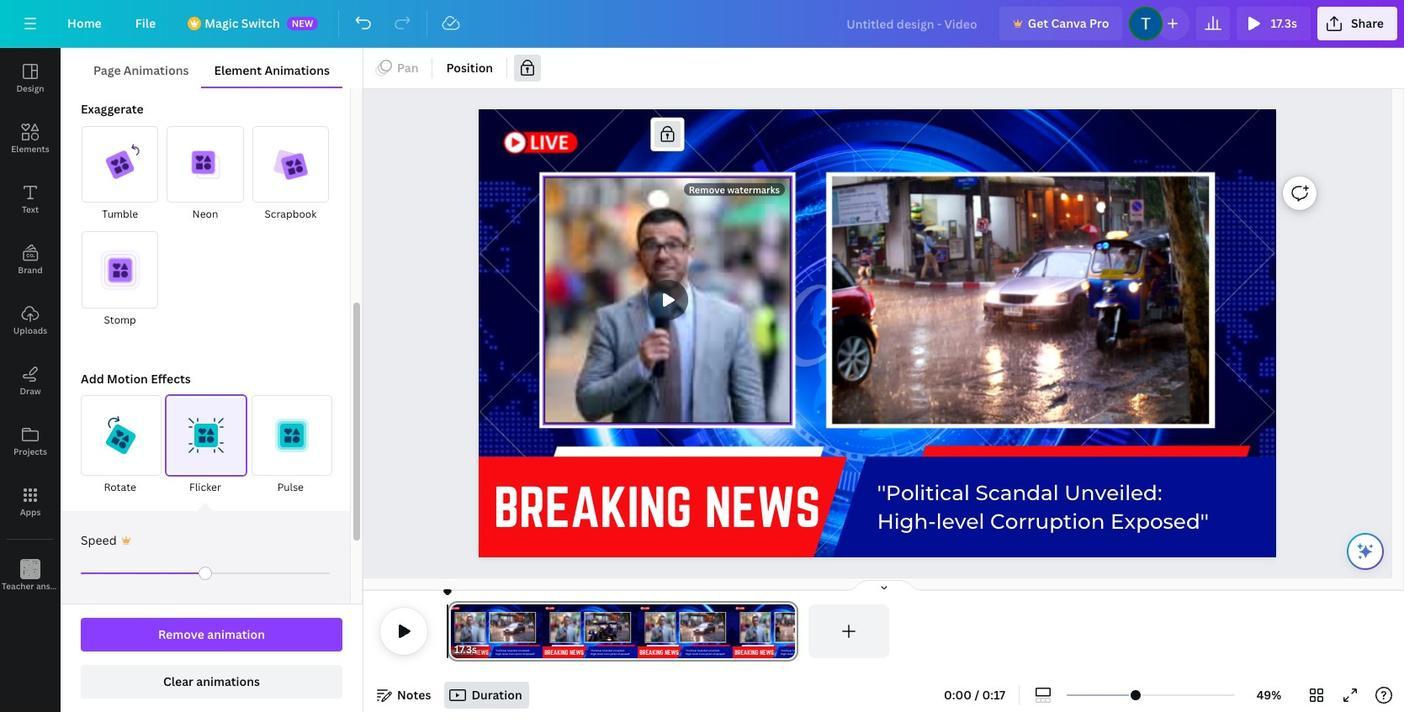 Task type: locate. For each thing, give the bounding box(es) containing it.
1 animations from the left
[[124, 62, 189, 78]]

17.3s
[[1271, 15, 1298, 31], [455, 643, 477, 657]]

element
[[214, 62, 262, 78]]

rotate image
[[81, 395, 162, 476]]

tumble
[[102, 207, 138, 222]]

position
[[446, 60, 493, 76]]

0 horizontal spatial 17.3s
[[455, 643, 477, 657]]

2 animations from the left
[[265, 62, 330, 78]]

1 horizontal spatial 17.3s button
[[1238, 7, 1311, 40]]

animations down file popup button
[[124, 62, 189, 78]]

remove inside remove animation button
[[158, 627, 204, 643]]

clear animations
[[163, 674, 260, 690]]

neon button
[[166, 125, 245, 224]]

scrapbook image
[[252, 126, 329, 203]]

17.3s inside button
[[1271, 15, 1298, 31]]

flicker button
[[166, 395, 247, 496]]

get canva pro button
[[1000, 7, 1123, 40]]

pro
[[1090, 15, 1110, 31]]

new
[[292, 17, 313, 29]]

text button
[[0, 169, 61, 230]]

pan button
[[370, 55, 425, 82]]

breaking
[[494, 477, 693, 538]]

flicker image
[[166, 395, 247, 476]]

0 vertical spatial 17.3s
[[1271, 15, 1298, 31]]

file
[[135, 15, 156, 31]]

Page title text field
[[485, 642, 491, 659]]

remove
[[689, 184, 725, 196], [158, 627, 204, 643]]

exaggerate
[[81, 101, 144, 117]]

duration button
[[445, 683, 529, 710]]

draw
[[20, 386, 41, 397]]

hide pages image
[[844, 580, 925, 593]]

notes button
[[370, 683, 438, 710]]

teacher answer keys
[[2, 581, 86, 593]]

stomp button
[[81, 231, 159, 330]]

keys
[[67, 581, 86, 593]]

remove left watermarks
[[689, 184, 725, 196]]

animations
[[196, 674, 260, 690]]

element animations button
[[202, 55, 343, 87]]

0 horizontal spatial 17.3s button
[[455, 642, 477, 659]]

0 horizontal spatial animations
[[124, 62, 189, 78]]

0 vertical spatial 17.3s button
[[1238, 7, 1311, 40]]

1 horizontal spatial 17.3s
[[1271, 15, 1298, 31]]

17.3s button left page title text field
[[455, 642, 477, 659]]

news
[[705, 477, 821, 538]]

duration
[[472, 688, 522, 704]]

pulse button
[[251, 395, 332, 496]]

notes
[[397, 688, 431, 704]]

animations down new
[[265, 62, 330, 78]]

1 horizontal spatial remove
[[689, 184, 725, 196]]

motion
[[107, 371, 148, 387]]

teacher
[[2, 581, 34, 593]]

elements button
[[0, 109, 61, 169]]

scrapbook
[[265, 207, 317, 222]]

17.3s button left share dropdown button
[[1238, 7, 1311, 40]]

magic switch
[[205, 15, 280, 31]]

remove animation button
[[81, 619, 343, 652]]

brand
[[18, 264, 43, 276]]

uploads button
[[0, 290, 61, 351]]

text
[[22, 204, 39, 215]]

magic
[[205, 15, 239, 31]]

element animations
[[214, 62, 330, 78]]

get canva pro
[[1028, 15, 1110, 31]]

17.3s left page title text field
[[455, 643, 477, 657]]

17.3s button
[[1238, 7, 1311, 40], [455, 642, 477, 659]]

page animations button
[[81, 55, 202, 87]]

17.3s left share dropdown button
[[1271, 15, 1298, 31]]

1 vertical spatial 17.3s
[[455, 643, 477, 657]]

clear animations button
[[81, 666, 343, 699]]

animations
[[124, 62, 189, 78], [265, 62, 330, 78]]

0:00 / 0:17
[[944, 688, 1006, 704]]

share
[[1352, 15, 1385, 31]]

position button
[[440, 55, 500, 82]]

1 horizontal spatial animations
[[265, 62, 330, 78]]

pulse image
[[251, 395, 332, 476]]

pulse
[[277, 480, 304, 495]]

animations for page animations
[[124, 62, 189, 78]]

''political scandal unveiled: high-level corruption exposed''
[[878, 481, 1210, 535]]

remove for remove animation
[[158, 627, 204, 643]]

0:17
[[983, 688, 1006, 704]]

1 vertical spatial remove
[[158, 627, 204, 643]]

remove up the clear
[[158, 627, 204, 643]]

0 vertical spatial remove
[[689, 184, 725, 196]]

page animations
[[93, 62, 189, 78]]

projects
[[13, 446, 47, 458]]

scrapbook button
[[251, 125, 330, 224]]

0 horizontal spatial remove
[[158, 627, 204, 643]]

trimming, end edge slider
[[784, 605, 799, 659]]



Task type: describe. For each thing, give the bounding box(es) containing it.
clear
[[163, 674, 194, 690]]

page
[[93, 62, 121, 78]]

home
[[67, 15, 102, 31]]

tumble button
[[81, 125, 159, 224]]

unveiled:
[[1065, 481, 1163, 506]]

design
[[16, 82, 44, 94]]

rotate button
[[81, 395, 162, 496]]

neon image
[[167, 126, 244, 203]]

/
[[975, 688, 980, 704]]

neon
[[192, 207, 218, 222]]

49% button
[[1242, 683, 1297, 710]]

;
[[29, 582, 31, 593]]

scandal
[[976, 481, 1060, 506]]

main menu bar
[[0, 0, 1405, 48]]

switch
[[241, 15, 280, 31]]

design button
[[0, 48, 61, 109]]

projects button
[[0, 412, 61, 472]]

add
[[81, 371, 104, 387]]

rotate
[[104, 480, 136, 495]]

watermarks
[[728, 184, 780, 196]]

speed
[[81, 533, 117, 549]]

corruption
[[991, 509, 1106, 535]]

breaking news
[[494, 477, 821, 538]]

uploads
[[13, 325, 47, 337]]

''political
[[878, 481, 971, 506]]

home link
[[54, 7, 115, 40]]

49%
[[1257, 688, 1282, 704]]

effects
[[151, 371, 191, 387]]

high-
[[878, 509, 937, 535]]

remove animation
[[158, 627, 265, 643]]

1 vertical spatial 17.3s button
[[455, 642, 477, 659]]

trimming, start edge slider
[[448, 605, 463, 659]]

answer
[[36, 581, 65, 593]]

share button
[[1318, 7, 1398, 40]]

tumble image
[[82, 126, 159, 203]]

add motion effects
[[81, 371, 191, 387]]

level
[[937, 509, 985, 535]]

stomp image
[[82, 232, 159, 309]]

canva
[[1052, 15, 1087, 31]]

animations for element animations
[[265, 62, 330, 78]]

file button
[[122, 7, 169, 40]]

remove for remove watermarks
[[689, 184, 725, 196]]

stomp
[[104, 313, 136, 327]]

draw button
[[0, 351, 61, 412]]

side panel tab list
[[0, 48, 86, 607]]

exposed''
[[1111, 509, 1210, 535]]

17.3s button inside the main menu bar
[[1238, 7, 1311, 40]]

Design title text field
[[833, 7, 993, 40]]

remove watermarks
[[689, 184, 780, 196]]

flicker
[[189, 480, 221, 495]]

brand button
[[0, 230, 61, 290]]

elements
[[11, 143, 49, 155]]

apps button
[[0, 472, 61, 533]]

canva assistant image
[[1356, 542, 1376, 562]]

get
[[1028, 15, 1049, 31]]

pan
[[397, 60, 419, 76]]

animation
[[207, 627, 265, 643]]

remove watermarks button
[[684, 184, 785, 196]]

apps
[[20, 507, 41, 518]]

0:00
[[944, 688, 972, 704]]



Task type: vqa. For each thing, say whether or not it's contained in the screenshot.
the 'Create' within the the Create a team Button
no



